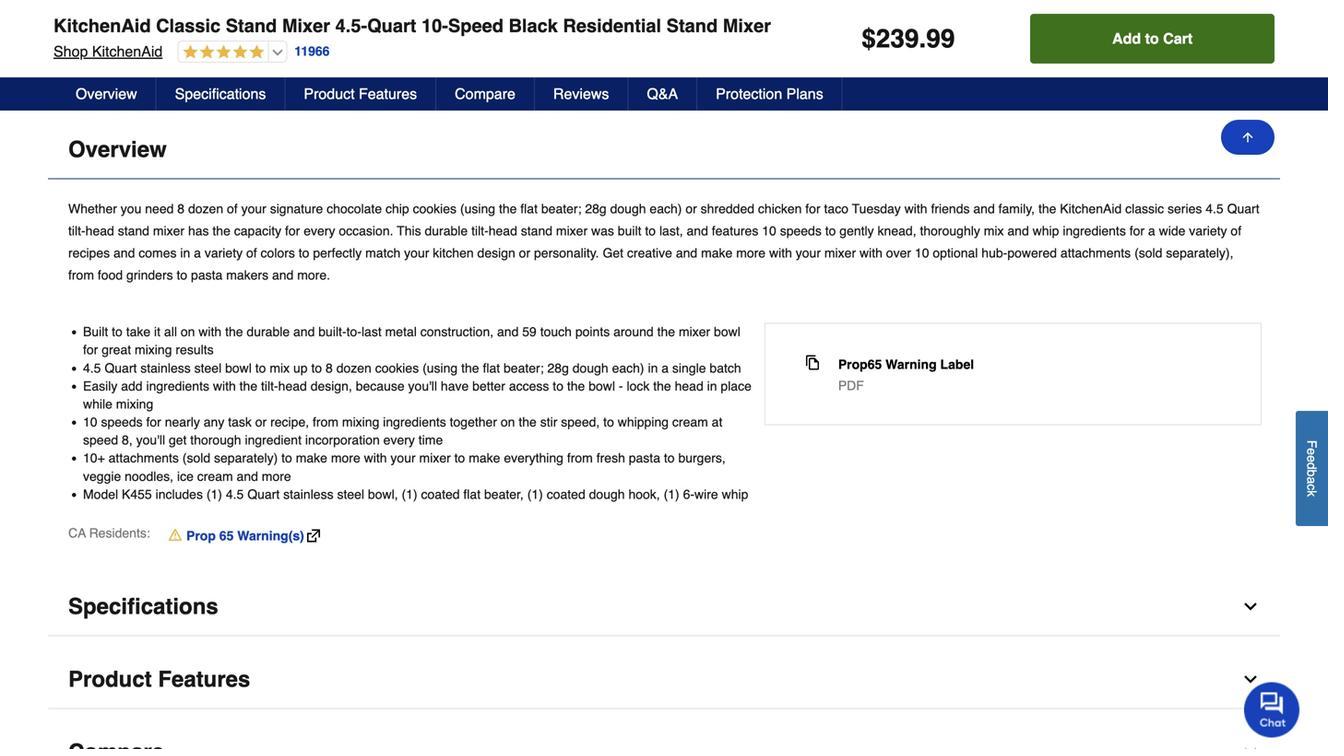 Task type: describe. For each thing, give the bounding box(es) containing it.
0 vertical spatial specifications
[[175, 85, 266, 102]]

classic
[[156, 15, 221, 36]]

chocolate
[[327, 202, 382, 216]]

get
[[169, 433, 187, 448]]

make inside whether you need 8 dozen of your signature chocolate chip cookies (using the flat beater; 28g dough each) or shredded chicken for taco tuesday with friends and family, the kitchenaid classic series 4.5 quart tilt-head stand mixer has the capacity for every occasion. this durable tilt-head stand mixer was built to last, and features 10 speeds to gently knead, thoroughly mix and whip ingredients for a wide variety of recipes and comes in a variety of colors to perfectly match your kitchen design or personality. get creative and make more with your mixer with over 10 optional hub-powered attachments (sold separately), from food grinders to pasta makers and more.
[[701, 246, 733, 261]]

for left 'taco'
[[806, 202, 821, 216]]

2 vertical spatial flat
[[463, 487, 481, 502]]

arrow up image
[[1241, 130, 1255, 145]]

with down chicken
[[769, 246, 792, 261]]

0 vertical spatial on
[[181, 325, 195, 340]]

.99 for $329.99
[[92, 31, 106, 44]]

recipe,
[[270, 415, 309, 430]]

0 horizontal spatial tilt-
[[68, 224, 85, 239]]

with down gently
[[860, 246, 883, 261]]

4 (1) from the left
[[664, 487, 680, 502]]

and down family,
[[1008, 224, 1029, 239]]

prop65 warning label pdf
[[838, 357, 974, 393]]

for left nearly
[[146, 415, 161, 430]]

1 vertical spatial specifications
[[68, 595, 218, 620]]

the right family,
[[1039, 202, 1057, 216]]

1 horizontal spatial make
[[469, 451, 500, 466]]

whip inside whether you need 8 dozen of your signature chocolate chip cookies (using the flat beater; 28g dough each) or shredded chicken for taco tuesday with friends and family, the kitchenaid classic series 4.5 quart tilt-head stand mixer has the capacity for every occasion. this durable tilt-head stand mixer was built to last, and features 10 speeds to gently knead, thoroughly mix and whip ingredients for a wide variety of recipes and comes in a variety of colors to perfectly match your kitchen design or personality. get creative and make more with your mixer with over 10 optional hub-powered attachments (sold separately), from food grinders to pasta makers and more.
[[1033, 224, 1059, 239]]

pdf
[[838, 379, 864, 393]]

1 vertical spatial flat
[[483, 361, 500, 376]]

to right built at the top left
[[645, 224, 656, 239]]

kitchen
[[433, 246, 474, 261]]

built-
[[318, 325, 346, 340]]

hub-
[[982, 246, 1008, 261]]

was
[[591, 224, 614, 239]]

$ right shop
[[117, 57, 123, 71]]

head up design
[[489, 224, 517, 239]]

speeds inside whether you need 8 dozen of your signature chocolate chip cookies (using the flat beater; 28g dough each) or shredded chicken for taco tuesday with friends and family, the kitchenaid classic series 4.5 quart tilt-head stand mixer has the capacity for every occasion. this durable tilt-head stand mixer was built to last, and features 10 speeds to gently knead, thoroughly mix and whip ingredients for a wide variety of recipes and comes in a variety of colors to perfectly match your kitchen design or personality. get creative and make more with your mixer with over 10 optional hub-powered attachments (sold separately), from food grinders to pasta makers and more.
[[780, 224, 822, 239]]

to right access
[[553, 379, 564, 394]]

veggie
[[83, 469, 121, 484]]

0 vertical spatial of
[[227, 202, 238, 216]]

separately)
[[214, 451, 278, 466]]

1 horizontal spatial or
[[519, 246, 531, 261]]

and down colors
[[272, 268, 294, 283]]

0 vertical spatial features
[[359, 85, 417, 102]]

head down single
[[675, 379, 704, 394]]

whip inside built to take it all on with the durable and built-to-last metal construction, and 59 touch points around the mixer bowl for great mixing results 4.5 quart stainless steel bowl to mix up to 8 dozen cookies (using the flat beater; 28g dough each) in a single batch easily add ingredients with the tilt-head design, because you'll have better access to the bowl - lock the head in place while mixing 10 speeds for nearly any task or recipe, from mixing ingredients together on the stir speed, to whipping cream at speed 8, you'll get thorough ingredient incorporation every time 10+ attachments (sold separately) to make more with your mixer to make everything from fresh pasta to burgers, veggie noodles, ice cream and more model k455 includes (1) 4.5 quart stainless steel bowl, (1) coated flat beater, (1) coated dough hook, (1) 6-wire whip
[[722, 487, 748, 502]]

$ left .
[[862, 24, 876, 54]]

$ right speed
[[535, 31, 542, 44]]

$329.99
[[50, 57, 86, 71]]

while
[[83, 397, 112, 412]]

colors
[[261, 246, 295, 261]]

and down last,
[[676, 246, 698, 261]]

separately),
[[1166, 246, 1234, 261]]

plans
[[787, 85, 823, 102]]

your down this
[[404, 246, 429, 261]]

0 horizontal spatial product features
[[68, 667, 250, 693]]

the up have
[[461, 361, 479, 376]]

durable inside built to take it all on with the durable and built-to-last metal construction, and 59 touch points around the mixer bowl for great mixing results 4.5 quart stainless steel bowl to mix up to 8 dozen cookies (using the flat beater; 28g dough each) in a single batch easily add ingredients with the tilt-head design, because you'll have better access to the bowl - lock the head in place while mixing 10 speeds for nearly any task or recipe, from mixing ingredients together on the stir speed, to whipping cream at speed 8, you'll get thorough ingredient incorporation every time 10+ attachments (sold separately) to make more with your mixer to make everything from fresh pasta to burgers, veggie noodles, ice cream and more model k455 includes (1) 4.5 quart stainless steel bowl, (1) coated flat beater, (1) coated dough hook, (1) 6-wire whip
[[247, 325, 290, 340]]

pasta inside built to take it all on with the durable and built-to-last metal construction, and 59 touch points around the mixer bowl for great mixing results 4.5 quart stainless steel bowl to mix up to 8 dozen cookies (using the flat beater; 28g dough each) in a single batch easily add ingredients with the tilt-head design, because you'll have better access to the bowl - lock the head in place while mixing 10 speeds for nearly any task or recipe, from mixing ingredients together on the stir speed, to whipping cream at speed 8, you'll get thorough ingredient incorporation every time 10+ attachments (sold separately) to make more with your mixer to make everything from fresh pasta to burgers, veggie noodles, ice cream and more model k455 includes (1) 4.5 quart stainless steel bowl, (1) coated flat beater, (1) coated dough hook, (1) 6-wire whip
[[629, 451, 660, 466]]

noodles,
[[125, 469, 173, 484]]

0 vertical spatial or
[[686, 202, 697, 216]]

construction,
[[420, 325, 494, 340]]

0 vertical spatial specifications button
[[157, 77, 285, 111]]

design,
[[311, 379, 352, 394]]

whether you need 8 dozen of your signature chocolate chip cookies (using the flat beater; 28g dough each) or shredded chicken for taco tuesday with friends and family, the kitchenaid classic series 4.5 quart tilt-head stand mixer has the capacity for every occasion. this durable tilt-head stand mixer was built to last, and features 10 speeds to gently knead, thoroughly mix and whip ingredients for a wide variety of recipes and comes in a variety of colors to perfectly match your kitchen design or personality. get creative and make more with your mixer with over 10 optional hub-powered attachments (sold separately), from food grinders to pasta makers and more.
[[68, 202, 1260, 283]]

1 (1) from the left
[[206, 487, 222, 502]]

0 horizontal spatial ingredients
[[146, 379, 209, 394]]

reviews button
[[535, 77, 629, 111]]

optional
[[933, 246, 978, 261]]

1 horizontal spatial 239
[[542, 28, 577, 55]]

4.5-
[[335, 15, 367, 36]]

the up speed,
[[567, 379, 585, 394]]

whether
[[68, 202, 117, 216]]

0 horizontal spatial stainless
[[140, 361, 191, 376]]

attachments inside built to take it all on with the durable and built-to-last metal construction, and 59 touch points around the mixer bowl for great mixing results 4.5 quart stainless steel bowl to mix up to 8 dozen cookies (using the flat beater; 28g dough each) in a single batch easily add ingredients with the tilt-head design, because you'll have better access to the bowl - lock the head in place while mixing 10 speeds for nearly any task or recipe, from mixing ingredients together on the stir speed, to whipping cream at speed 8, you'll get thorough ingredient incorporation every time 10+ attachments (sold separately) to make more with your mixer to make everything from fresh pasta to burgers, veggie noodles, ice cream and more model k455 includes (1) 4.5 quart stainless steel bowl, (1) coated flat beater, (1) coated dough hook, (1) 6-wire whip
[[109, 451, 179, 466]]

28g inside built to take it all on with the durable and built-to-last metal construction, and 59 touch points around the mixer bowl for great mixing results 4.5 quart stainless steel bowl to mix up to 8 dozen cookies (using the flat beater; 28g dough each) in a single batch easily add ingredients with the tilt-head design, because you'll have better access to the bowl - lock the head in place while mixing 10 speeds for nearly any task or recipe, from mixing ingredients together on the stir speed, to whipping cream at speed 8, you'll get thorough ingredient incorporation every time 10+ attachments (sold separately) to make more with your mixer to make everything from fresh pasta to burgers, veggie noodles, ice cream and more model k455 includes (1) 4.5 quart stainless steel bowl, (1) coated flat beater, (1) coated dough hook, (1) 6-wire whip
[[547, 361, 569, 376]]

0 vertical spatial you'll
[[408, 379, 437, 394]]

0 horizontal spatial steel
[[194, 361, 222, 376]]

and up food
[[113, 246, 135, 261]]

add
[[1112, 30, 1141, 47]]

shop kitchenaid
[[54, 43, 163, 60]]

batch
[[710, 361, 741, 376]]

taco
[[824, 202, 849, 216]]

link icon image
[[307, 530, 320, 543]]

beater; inside built to take it all on with the durable and built-to-last metal construction, and 59 touch points around the mixer bowl for great mixing results 4.5 quart stainless steel bowl to mix up to 8 dozen cookies (using the flat beater; 28g dough each) in a single batch easily add ingredients with the tilt-head design, because you'll have better access to the bowl - lock the head in place while mixing 10 speeds for nearly any task or recipe, from mixing ingredients together on the stir speed, to whipping cream at speed 8, you'll get thorough ingredient incorporation every time 10+ attachments (sold separately) to make more with your mixer to make everything from fresh pasta to burgers, veggie noodles, ice cream and more model k455 includes (1) 4.5 quart stainless steel bowl, (1) coated flat beater, (1) coated dough hook, (1) 6-wire whip
[[504, 361, 544, 376]]

and down separately)
[[237, 469, 258, 484]]

compare
[[455, 85, 516, 102]]

nearly
[[165, 415, 200, 430]]

black
[[509, 15, 558, 36]]

lock
[[627, 379, 650, 394]]

(sold inside built to take it all on with the durable and built-to-last metal construction, and 59 touch points around the mixer bowl for great mixing results 4.5 quart stainless steel bowl to mix up to 8 dozen cookies (using the flat beater; 28g dough each) in a single batch easily add ingredients with the tilt-head design, because you'll have better access to the bowl - lock the head in place while mixing 10 speeds for nearly any task or recipe, from mixing ingredients together on the stir speed, to whipping cream at speed 8, you'll get thorough ingredient incorporation every time 10+ attachments (sold separately) to make more with your mixer to make everything from fresh pasta to burgers, veggie noodles, ice cream and more model k455 includes (1) 4.5 quart stainless steel bowl, (1) coated flat beater, (1) coated dough hook, (1) 6-wire whip
[[182, 451, 210, 466]]

0 vertical spatial mixing
[[135, 343, 172, 358]]

match
[[365, 246, 401, 261]]

2 horizontal spatial in
[[707, 379, 717, 394]]

the down 'makers'
[[225, 325, 243, 340]]

0 horizontal spatial 239
[[56, 28, 92, 55]]

(sold inside whether you need 8 dozen of your signature chocolate chip cookies (using the flat beater; 28g dough each) or shredded chicken for taco tuesday with friends and family, the kitchenaid classic series 4.5 quart tilt-head stand mixer has the capacity for every occasion. this durable tilt-head stand mixer was built to last, and features 10 speeds to gently knead, thoroughly mix and whip ingredients for a wide variety of recipes and comes in a variety of colors to perfectly match your kitchen design or personality. get creative and make more with your mixer with over 10 optional hub-powered attachments (sold separately), from food grinders to pasta makers and more.
[[1135, 246, 1163, 261]]

the right around
[[657, 325, 675, 340]]

2 stand from the left
[[667, 15, 718, 36]]

compare button
[[436, 77, 535, 111]]

the right has
[[213, 224, 230, 239]]

to inside button
[[1145, 30, 1159, 47]]

to down 'taco'
[[825, 224, 836, 239]]

2 mixer from the left
[[723, 15, 771, 36]]

2 vertical spatial dough
[[589, 487, 625, 502]]

to right speed,
[[603, 415, 614, 430]]

each) inside built to take it all on with the durable and built-to-last metal construction, and 59 touch points around the mixer bowl for great mixing results 4.5 quart stainless steel bowl to mix up to 8 dozen cookies (using the flat beater; 28g dough each) in a single batch easily add ingredients with the tilt-head design, because you'll have better access to the bowl - lock the head in place while mixing 10 speeds for nearly any task or recipe, from mixing ingredients together on the stir speed, to whipping cream at speed 8, you'll get thorough ingredient incorporation every time 10+ attachments (sold separately) to make more with your mixer to make everything from fresh pasta to burgers, veggie noodles, ice cream and more model k455 includes (1) 4.5 quart stainless steel bowl, (1) coated flat beater, (1) coated dough hook, (1) 6-wire whip
[[612, 361, 644, 376]]

in inside whether you need 8 dozen of your signature chocolate chip cookies (using the flat beater; 28g dough each) or shredded chicken for taco tuesday with friends and family, the kitchenaid classic series 4.5 quart tilt-head stand mixer has the capacity for every occasion. this durable tilt-head stand mixer was built to last, and features 10 speeds to gently knead, thoroughly mix and whip ingredients for a wide variety of recipes and comes in a variety of colors to perfectly match your kitchen design or personality. get creative and make more with your mixer with over 10 optional hub-powered attachments (sold separately), from food grinders to pasta makers and more.
[[180, 246, 190, 261]]

ca
[[68, 526, 86, 541]]

1 vertical spatial bowl
[[225, 361, 252, 376]]

points
[[575, 325, 610, 340]]

built to take it all on with the durable and built-to-last metal construction, and 59 touch points around the mixer bowl for great mixing results 4.5 quart stainless steel bowl to mix up to 8 dozen cookies (using the flat beater; 28g dough each) in a single batch easily add ingredients with the tilt-head design, because you'll have better access to the bowl - lock the head in place while mixing 10 speeds for nearly any task or recipe, from mixing ingredients together on the stir speed, to whipping cream at speed 8, you'll get thorough ingredient incorporation every time 10+ attachments (sold separately) to make more with your mixer to make everything from fresh pasta to burgers, veggie noodles, ice cream and more model k455 includes (1) 4.5 quart stainless steel bowl, (1) coated flat beater, (1) coated dough hook, (1) 6-wire whip
[[83, 325, 752, 502]]

2 vertical spatial ingredients
[[383, 415, 446, 430]]

gently
[[840, 224, 874, 239]]

q&a
[[647, 85, 678, 102]]

for down built
[[83, 343, 98, 358]]

save for 74
[[326, 57, 351, 71]]

protection
[[716, 85, 782, 102]]

the up task
[[240, 379, 257, 394]]

to up great
[[112, 325, 123, 340]]

chicken
[[758, 202, 802, 216]]

save for 239
[[89, 57, 114, 71]]

wire
[[695, 487, 718, 502]]

0 vertical spatial product
[[304, 85, 355, 102]]

1 horizontal spatial from
[[313, 415, 339, 430]]

every inside whether you need 8 dozen of your signature chocolate chip cookies (using the flat beater; 28g dough each) or shredded chicken for taco tuesday with friends and family, the kitchenaid classic series 4.5 quart tilt-head stand mixer has the capacity for every occasion. this durable tilt-head stand mixer was built to last, and features 10 speeds to gently knead, thoroughly mix and whip ingredients for a wide variety of recipes and comes in a variety of colors to perfectly match your kitchen design or personality. get creative and make more with your mixer with over 10 optional hub-powered attachments (sold separately), from food grinders to pasta makers and more.
[[304, 224, 335, 239]]

and right last,
[[687, 224, 708, 239]]

mixer down gently
[[825, 246, 856, 261]]

results
[[176, 343, 214, 358]]

quart inside whether you need 8 dozen of your signature chocolate chip cookies (using the flat beater; 28g dough each) or shredded chicken for taco tuesday with friends and family, the kitchenaid classic series 4.5 quart tilt-head stand mixer has the capacity for every occasion. this durable tilt-head stand mixer was built to last, and features 10 speeds to gently knead, thoroughly mix and whip ingredients for a wide variety of recipes and comes in a variety of colors to perfectly match your kitchen design or personality. get creative and make more with your mixer with over 10 optional hub-powered attachments (sold separately), from food grinders to pasta makers and more.
[[1227, 202, 1260, 216]]

dough inside whether you need 8 dozen of your signature chocolate chip cookies (using the flat beater; 28g dough each) or shredded chicken for taco tuesday with friends and family, the kitchenaid classic series 4.5 quart tilt-head stand mixer has the capacity for every occasion. this durable tilt-head stand mixer was built to last, and features 10 speeds to gently knead, thoroughly mix and whip ingredients for a wide variety of recipes and comes in a variety of colors to perfectly match your kitchen design or personality. get creative and make more with your mixer with over 10 optional hub-powered attachments (sold separately), from food grinders to pasta makers and more.
[[610, 202, 646, 216]]

shredded
[[701, 202, 755, 216]]

over
[[886, 246, 911, 261]]

1 vertical spatial mixing
[[116, 397, 153, 412]]

to down ingredient
[[281, 451, 292, 466]]

hook,
[[629, 487, 660, 502]]

get
[[603, 246, 624, 261]]

59
[[522, 325, 537, 340]]

to right 'grinders'
[[177, 268, 187, 283]]

1 vertical spatial 10
[[915, 246, 929, 261]]

with up any in the bottom left of the page
[[213, 379, 236, 394]]

a left wide
[[1148, 224, 1156, 239]]

1 horizontal spatial in
[[648, 361, 658, 376]]

-
[[619, 379, 623, 394]]

$ 74 .99
[[293, 28, 336, 55]]

0 horizontal spatial you'll
[[136, 433, 165, 448]]

2 vertical spatial more
[[262, 469, 291, 484]]

1 e from the top
[[1305, 448, 1320, 456]]

$ inside '$ 74 .99'
[[293, 31, 299, 44]]

speed,
[[561, 415, 600, 430]]

$99.99 save
[[293, 57, 354, 71]]

mixer down need
[[153, 224, 185, 239]]

attachments inside whether you need 8 dozen of your signature chocolate chip cookies (using the flat beater; 28g dough each) or shredded chicken for taco tuesday with friends and family, the kitchenaid classic series 4.5 quart tilt-head stand mixer has the capacity for every occasion. this durable tilt-head stand mixer was built to last, and features 10 speeds to gently knead, thoroughly mix and whip ingredients for a wide variety of recipes and comes in a variety of colors to perfectly match your kitchen design or personality. get creative and make more with your mixer with over 10 optional hub-powered attachments (sold separately), from food grinders to pasta makers and more.
[[1061, 246, 1131, 261]]

kitchenaid classic stand mixer 4.5-quart 10-speed black residential stand mixer
[[54, 15, 771, 36]]

0 horizontal spatial product
[[68, 667, 152, 693]]

task
[[228, 415, 252, 430]]

this
[[397, 224, 421, 239]]

built
[[83, 325, 108, 340]]

$ up $329.99
[[50, 31, 56, 44]]

speed
[[448, 15, 504, 36]]

0 vertical spatial cream
[[672, 415, 708, 430]]

1 horizontal spatial 10
[[762, 224, 777, 239]]

1 coated from the left
[[421, 487, 460, 502]]

tuesday
[[852, 202, 901, 216]]

prop 65 warning(s) link
[[169, 527, 320, 546]]

1 vertical spatial variety
[[205, 246, 243, 261]]

10 inside built to take it all on with the durable and built-to-last metal construction, and 59 touch points around the mixer bowl for great mixing results 4.5 quart stainless steel bowl to mix up to 8 dozen cookies (using the flat beater; 28g dough each) in a single batch easily add ingredients with the tilt-head design, because you'll have better access to the bowl - lock the head in place while mixing 10 speeds for nearly any task or recipe, from mixing ingredients together on the stir speed, to whipping cream at speed 8, you'll get thorough ingredient incorporation every time 10+ attachments (sold separately) to make more with your mixer to make everything from fresh pasta to burgers, veggie noodles, ice cream and more model k455 includes (1) 4.5 quart stainless steel bowl, (1) coated flat beater, (1) coated dough hook, (1) 6-wire whip
[[83, 415, 97, 430]]

1 horizontal spatial bowl
[[589, 379, 615, 394]]

0 vertical spatial overview button
[[57, 77, 157, 111]]

1 horizontal spatial stainless
[[283, 487, 334, 502]]

1 horizontal spatial 4.5
[[226, 487, 244, 502]]

with up knead,
[[905, 202, 928, 216]]

0 vertical spatial product features
[[304, 85, 417, 102]]

document image
[[805, 356, 820, 370]]

prop 65 warning(s)
[[186, 529, 304, 544]]

any
[[204, 415, 224, 430]]

creative
[[627, 246, 672, 261]]

2 vertical spatial mixing
[[342, 415, 379, 430]]

2 vertical spatial from
[[567, 451, 593, 466]]

access
[[509, 379, 549, 394]]

the up design
[[499, 202, 517, 216]]

cart
[[1163, 30, 1193, 47]]

friends
[[931, 202, 970, 216]]

f e e d b a c k button
[[1296, 411, 1328, 527]]

k455
[[122, 487, 152, 502]]

knead,
[[878, 224, 917, 239]]

a inside built to take it all on with the durable and built-to-last metal construction, and 59 touch points around the mixer bowl for great mixing results 4.5 quart stainless steel bowl to mix up to 8 dozen cookies (using the flat beater; 28g dough each) in a single batch easily add ingredients with the tilt-head design, because you'll have better access to the bowl - lock the head in place while mixing 10 speeds for nearly any task or recipe, from mixing ingredients together on the stir speed, to whipping cream at speed 8, you'll get thorough ingredient incorporation every time 10+ attachments (sold separately) to make more with your mixer to make everything from fresh pasta to burgers, veggie noodles, ice cream and more model k455 includes (1) 4.5 quart stainless steel bowl, (1) coated flat beater, (1) coated dough hook, (1) 6-wire whip
[[662, 361, 669, 376]]

mix inside built to take it all on with the durable and built-to-last metal construction, and 59 touch points around the mixer bowl for great mixing results 4.5 quart stainless steel bowl to mix up to 8 dozen cookies (using the flat beater; 28g dough each) in a single batch easily add ingredients with the tilt-head design, because you'll have better access to the bowl - lock the head in place while mixing 10 speeds for nearly any task or recipe, from mixing ingredients together on the stir speed, to whipping cream at speed 8, you'll get thorough ingredient incorporation every time 10+ attachments (sold separately) to make more with your mixer to make everything from fresh pasta to burgers, veggie noodles, ice cream and more model k455 includes (1) 4.5 quart stainless steel bowl, (1) coated flat beater, (1) coated dough hook, (1) 6-wire whip
[[270, 361, 290, 376]]

and left family,
[[974, 202, 995, 216]]

signature
[[270, 202, 323, 216]]

0 horizontal spatial cream
[[197, 469, 233, 484]]

2 horizontal spatial tilt-
[[471, 224, 489, 239]]

to left burgers, at the right of page
[[664, 451, 675, 466]]

0 vertical spatial product features button
[[285, 77, 436, 111]]

have
[[441, 379, 469, 394]]

1 horizontal spatial variety
[[1189, 224, 1227, 239]]

and left 59
[[497, 325, 519, 340]]

chevron down image
[[1242, 671, 1260, 690]]

$329.99 save $ 90
[[50, 57, 136, 71]]

burgers,
[[678, 451, 726, 466]]

ingredients inside whether you need 8 dozen of your signature chocolate chip cookies (using the flat beater; 28g dough each) or shredded chicken for taco tuesday with friends and family, the kitchenaid classic series 4.5 quart tilt-head stand mixer has the capacity for every occasion. this durable tilt-head stand mixer was built to last, and features 10 speeds to gently knead, thoroughly mix and whip ingredients for a wide variety of recipes and comes in a variety of colors to perfectly match your kitchen design or personality. get creative and make more with your mixer with over 10 optional hub-powered attachments (sold separately), from food grinders to pasta makers and more.
[[1063, 224, 1126, 239]]

incorporation
[[305, 433, 380, 448]]

1 vertical spatial dough
[[573, 361, 609, 376]]

chat invite button image
[[1244, 682, 1301, 738]]

1 vertical spatial 4.5
[[83, 361, 101, 376]]

mixer up "personality."
[[556, 224, 588, 239]]

8 inside whether you need 8 dozen of your signature chocolate chip cookies (using the flat beater; 28g dough each) or shredded chicken for taco tuesday with friends and family, the kitchenaid classic series 4.5 quart tilt-head stand mixer has the capacity for every occasion. this durable tilt-head stand mixer was built to last, and features 10 speeds to gently knead, thoroughly mix and whip ingredients for a wide variety of recipes and comes in a variety of colors to perfectly match your kitchen design or personality. get creative and make more with your mixer with over 10 optional hub-powered attachments (sold separately), from food grinders to pasta makers and more.
[[177, 202, 185, 216]]

2 horizontal spatial 239
[[876, 24, 919, 54]]

your inside built to take it all on with the durable and built-to-last metal construction, and 59 touch points around the mixer bowl for great mixing results 4.5 quart stainless steel bowl to mix up to 8 dozen cookies (using the flat beater; 28g dough each) in a single batch easily add ingredients with the tilt-head design, because you'll have better access to the bowl - lock the head in place while mixing 10 speeds for nearly any task or recipe, from mixing ingredients together on the stir speed, to whipping cream at speed 8, you'll get thorough ingredient incorporation every time 10+ attachments (sold separately) to make more with your mixer to make everything from fresh pasta to burgers, veggie noodles, ice cream and more model k455 includes (1) 4.5 quart stainless steel bowl, (1) coated flat beater, (1) coated dough hook, (1) 6-wire whip
[[391, 451, 416, 466]]

classic
[[1125, 202, 1164, 216]]

2 (1) from the left
[[402, 487, 418, 502]]

2 chevron down image from the top
[[1242, 744, 1260, 750]]

mix inside whether you need 8 dozen of your signature chocolate chip cookies (using the flat beater; 28g dough each) or shredded chicken for taco tuesday with friends and family, the kitchenaid classic series 4.5 quart tilt-head stand mixer has the capacity for every occasion. this durable tilt-head stand mixer was built to last, and features 10 speeds to gently knead, thoroughly mix and whip ingredients for a wide variety of recipes and comes in a variety of colors to perfectly match your kitchen design or personality. get creative and make more with your mixer with over 10 optional hub-powered attachments (sold separately), from food grinders to pasta makers and more.
[[984, 224, 1004, 239]]

recipes
[[68, 246, 110, 261]]



Task type: locate. For each thing, give the bounding box(es) containing it.
a inside button
[[1305, 477, 1320, 484]]

product features
[[304, 85, 417, 102], [68, 667, 250, 693]]

1 vertical spatial overview button
[[48, 121, 1280, 179]]

8,
[[122, 433, 133, 448]]

because
[[356, 379, 405, 394]]

0 vertical spatial cookies
[[413, 202, 457, 216]]

2 horizontal spatial flat
[[521, 202, 538, 216]]

save inside 74 list item
[[326, 57, 351, 71]]

thoroughly
[[920, 224, 980, 239]]

2 vertical spatial in
[[707, 379, 717, 394]]

tilt- inside built to take it all on with the durable and built-to-last metal construction, and 59 touch points around the mixer bowl for great mixing results 4.5 quart stainless steel bowl to mix up to 8 dozen cookies (using the flat beater; 28g dough each) in a single batch easily add ingredients with the tilt-head design, because you'll have better access to the bowl - lock the head in place while mixing 10 speeds for nearly any task or recipe, from mixing ingredients together on the stir speed, to whipping cream at speed 8, you'll get thorough ingredient incorporation every time 10+ attachments (sold separately) to make more with your mixer to make everything from fresh pasta to burgers, veggie noodles, ice cream and more model k455 includes (1) 4.5 quart stainless steel bowl, (1) coated flat beater, (1) coated dough hook, (1) 6-wire whip
[[261, 379, 278, 394]]

grinders
[[126, 268, 173, 283]]

whip up the powered
[[1033, 224, 1059, 239]]

0 vertical spatial durable
[[425, 224, 468, 239]]

and left built-
[[293, 325, 315, 340]]

chevron down image up chevron down image
[[1242, 598, 1260, 617]]

4.5 up easily
[[83, 361, 101, 376]]

8 up design,
[[326, 361, 333, 376]]

mixing down add
[[116, 397, 153, 412]]

make down incorporation
[[296, 451, 327, 466]]

with up 'results'
[[199, 325, 222, 340]]

e up b
[[1305, 456, 1320, 463]]

1 mixer from the left
[[282, 15, 330, 36]]

0 vertical spatial more
[[736, 246, 766, 261]]

1 horizontal spatial product features
[[304, 85, 417, 102]]

d
[[1305, 463, 1320, 470]]

head down up
[[278, 379, 307, 394]]

2 stand from the left
[[521, 224, 553, 239]]

a
[[1148, 224, 1156, 239], [194, 246, 201, 261], [662, 361, 669, 376], [1305, 477, 1320, 484]]

1 horizontal spatial mixer
[[723, 15, 771, 36]]

whip
[[1033, 224, 1059, 239], [722, 487, 748, 502]]

the left stir
[[519, 415, 537, 430]]

1 vertical spatial pasta
[[629, 451, 660, 466]]

0 vertical spatial kitchenaid
[[54, 15, 151, 36]]

stainless down 'results'
[[140, 361, 191, 376]]

bowl
[[714, 325, 741, 340], [225, 361, 252, 376], [589, 379, 615, 394]]

specifications down residents:
[[68, 595, 218, 620]]

beater; inside whether you need 8 dozen of your signature chocolate chip cookies (using the flat beater; 28g dough each) or shredded chicken for taco tuesday with friends and family, the kitchenaid classic series 4.5 quart tilt-head stand mixer has the capacity for every occasion. this durable tilt-head stand mixer was built to last, and features 10 speeds to gently knead, thoroughly mix and whip ingredients for a wide variety of recipes and comes in a variety of colors to perfectly match your kitchen design or personality. get creative and make more with your mixer with over 10 optional hub-powered attachments (sold separately), from food grinders to pasta makers and more.
[[541, 202, 582, 216]]

variety up 'makers'
[[205, 246, 243, 261]]

1 vertical spatial cookies
[[375, 361, 419, 376]]

e up d
[[1305, 448, 1320, 456]]

2 vertical spatial 4.5
[[226, 487, 244, 502]]

239 left 99
[[876, 24, 919, 54]]

0 vertical spatial mix
[[984, 224, 1004, 239]]

includes
[[156, 487, 203, 502]]

together
[[450, 415, 497, 430]]

ingredients up nearly
[[146, 379, 209, 394]]

or right task
[[255, 415, 267, 430]]

flat left beater,
[[463, 487, 481, 502]]

(1) right includes
[[206, 487, 222, 502]]

10+
[[83, 451, 105, 466]]

(using inside built to take it all on with the durable and built-to-last metal construction, and 59 touch points around the mixer bowl for great mixing results 4.5 quart stainless steel bowl to mix up to 8 dozen cookies (using the flat beater; 28g dough each) in a single batch easily add ingredients with the tilt-head design, because you'll have better access to the bowl - lock the head in place while mixing 10 speeds for nearly any task or recipe, from mixing ingredients together on the stir speed, to whipping cream at speed 8, you'll get thorough ingredient incorporation every time 10+ attachments (sold separately) to make more with your mixer to make everything from fresh pasta to burgers, veggie noodles, ice cream and more model k455 includes (1) 4.5 quart stainless steel bowl, (1) coated flat beater, (1) coated dough hook, (1) 6-wire whip
[[423, 361, 458, 376]]

around
[[614, 325, 654, 340]]

1 vertical spatial (sold
[[182, 451, 210, 466]]

tilt-
[[68, 224, 85, 239], [471, 224, 489, 239], [261, 379, 278, 394]]

quart down separately)
[[247, 487, 280, 502]]

metal
[[385, 325, 417, 340]]

0 horizontal spatial pasta
[[191, 268, 223, 283]]

6-
[[683, 487, 695, 502]]

1 horizontal spatial stand
[[667, 15, 718, 36]]

fresh
[[597, 451, 625, 466]]

1 .99 from the left
[[92, 31, 106, 44]]

everything
[[504, 451, 564, 466]]

of up separately),
[[1231, 224, 1242, 239]]

ingredients
[[1063, 224, 1126, 239], [146, 379, 209, 394], [383, 415, 446, 430]]

(using up have
[[423, 361, 458, 376]]

bowl,
[[368, 487, 398, 502]]

8 right need
[[177, 202, 185, 216]]

10-
[[422, 15, 448, 36]]

2 vertical spatial kitchenaid
[[1060, 202, 1122, 216]]

1 horizontal spatial pasta
[[629, 451, 660, 466]]

has
[[188, 224, 209, 239]]

head down whether
[[85, 224, 114, 239]]

1 vertical spatial ingredients
[[146, 379, 209, 394]]

.
[[919, 24, 926, 54]]

more down features
[[736, 246, 766, 261]]

you'll
[[408, 379, 437, 394], [136, 433, 165, 448]]

2 $ 239 .99 from the left
[[535, 28, 592, 55]]

8 inside built to take it all on with the durable and built-to-last metal construction, and 59 touch points around the mixer bowl for great mixing results 4.5 quart stainless steel bowl to mix up to 8 dozen cookies (using the flat beater; 28g dough each) in a single batch easily add ingredients with the tilt-head design, because you'll have better access to the bowl - lock the head in place while mixing 10 speeds for nearly any task or recipe, from mixing ingredients together on the stir speed, to whipping cream at speed 8, you'll get thorough ingredient incorporation every time 10+ attachments (sold separately) to make more with your mixer to make everything from fresh pasta to burgers, veggie noodles, ice cream and more model k455 includes (1) 4.5 quart stainless steel bowl, (1) coated flat beater, (1) coated dough hook, (1) 6-wire whip
[[326, 361, 333, 376]]

a down has
[[194, 246, 201, 261]]

0 horizontal spatial mix
[[270, 361, 290, 376]]

beater,
[[484, 487, 524, 502]]

74 list item
[[293, 0, 492, 81]]

.99 for $99.99
[[322, 31, 336, 44]]

dozen inside whether you need 8 dozen of your signature chocolate chip cookies (using the flat beater; 28g dough each) or shredded chicken for taco tuesday with friends and family, the kitchenaid classic series 4.5 quart tilt-head stand mixer has the capacity for every occasion. this durable tilt-head stand mixer was built to last, and features 10 speeds to gently knead, thoroughly mix and whip ingredients for a wide variety of recipes and comes in a variety of colors to perfectly match your kitchen design or personality. get creative and make more with your mixer with over 10 optional hub-powered attachments (sold separately), from food grinders to pasta makers and more.
[[188, 202, 223, 216]]

last
[[362, 325, 382, 340]]

ca residents:
[[68, 526, 150, 541]]

1 stand from the left
[[226, 15, 277, 36]]

1 horizontal spatial .99
[[322, 31, 336, 44]]

1 vertical spatial every
[[383, 433, 415, 448]]

10
[[762, 224, 777, 239], [915, 246, 929, 261], [83, 415, 97, 430]]

0 horizontal spatial on
[[181, 325, 195, 340]]

stand up 4.8 stars image
[[226, 15, 277, 36]]

$ 239 .99
[[50, 28, 106, 55], [535, 28, 592, 55]]

need
[[145, 202, 174, 216]]

head
[[85, 224, 114, 239], [489, 224, 517, 239], [278, 379, 307, 394], [675, 379, 704, 394]]

pasta inside whether you need 8 dozen of your signature chocolate chip cookies (using the flat beater; 28g dough each) or shredded chicken for taco tuesday with friends and family, the kitchenaid classic series 4.5 quart tilt-head stand mixer has the capacity for every occasion. this durable tilt-head stand mixer was built to last, and features 10 speeds to gently knead, thoroughly mix and whip ingredients for a wide variety of recipes and comes in a variety of colors to perfectly match your kitchen design or personality. get creative and make more with your mixer with over 10 optional hub-powered attachments (sold separately), from food grinders to pasta makers and more.
[[191, 268, 223, 283]]

1 horizontal spatial 28g
[[585, 202, 607, 216]]

11966
[[295, 44, 330, 59]]

4.5
[[1206, 202, 1224, 216], [83, 361, 101, 376], [226, 487, 244, 502]]

stand
[[226, 15, 277, 36], [667, 15, 718, 36]]

last,
[[659, 224, 683, 239]]

c
[[1305, 484, 1320, 491]]

0 horizontal spatial bowl
[[225, 361, 252, 376]]

to up more.
[[299, 246, 309, 261]]

1 save from the left
[[89, 57, 114, 71]]

or left shredded at the right top of the page
[[686, 202, 697, 216]]

1 vertical spatial you'll
[[136, 433, 165, 448]]

beater; up "personality."
[[541, 202, 582, 216]]

99
[[926, 24, 955, 54]]

1 horizontal spatial more
[[331, 451, 360, 466]]

1 vertical spatial durable
[[247, 325, 290, 340]]

2 horizontal spatial bowl
[[714, 325, 741, 340]]

1 horizontal spatial you'll
[[408, 379, 437, 394]]

1 horizontal spatial steel
[[337, 487, 364, 502]]

kitchenaid right shop
[[92, 43, 163, 60]]

product
[[304, 85, 355, 102], [68, 667, 152, 693]]

1 horizontal spatial each)
[[650, 202, 682, 216]]

quart left 10-
[[367, 15, 416, 36]]

stainless up link icon
[[283, 487, 334, 502]]

4.5 inside whether you need 8 dozen of your signature chocolate chip cookies (using the flat beater; 28g dough each) or shredded chicken for taco tuesday with friends and family, the kitchenaid classic series 4.5 quart tilt-head stand mixer has the capacity for every occasion. this durable tilt-head stand mixer was built to last, and features 10 speeds to gently knead, thoroughly mix and whip ingredients for a wide variety of recipes and comes in a variety of colors to perfectly match your kitchen design or personality. get creative and make more with your mixer with over 10 optional hub-powered attachments (sold separately), from food grinders to pasta makers and more.
[[1206, 202, 1224, 216]]

warning image
[[169, 528, 182, 543]]

0 horizontal spatial from
[[68, 268, 94, 283]]

and
[[974, 202, 995, 216], [687, 224, 708, 239], [1008, 224, 1029, 239], [113, 246, 135, 261], [676, 246, 698, 261], [272, 268, 294, 283], [293, 325, 315, 340], [497, 325, 519, 340], [237, 469, 258, 484]]

speeds
[[780, 224, 822, 239], [101, 415, 143, 430]]

every inside built to take it all on with the durable and built-to-last metal construction, and 59 touch points around the mixer bowl for great mixing results 4.5 quart stainless steel bowl to mix up to 8 dozen cookies (using the flat beater; 28g dough each) in a single batch easily add ingredients with the tilt-head design, because you'll have better access to the bowl - lock the head in place while mixing 10 speeds for nearly any task or recipe, from mixing ingredients together on the stir speed, to whipping cream at speed 8, you'll get thorough ingredient incorporation every time 10+ attachments (sold separately) to make more with your mixer to make everything from fresh pasta to burgers, veggie noodles, ice cream and more model k455 includes (1) 4.5 quart stainless steel bowl, (1) coated flat beater, (1) coated dough hook, (1) 6-wire whip
[[383, 433, 415, 448]]

1 vertical spatial each)
[[612, 361, 644, 376]]

.99 up $329.99 save $ 90
[[92, 31, 106, 44]]

1 vertical spatial cream
[[197, 469, 233, 484]]

0 horizontal spatial (sold
[[182, 451, 210, 466]]

mixer
[[282, 15, 330, 36], [723, 15, 771, 36]]

label
[[940, 357, 974, 372]]

protection plans
[[716, 85, 823, 102]]

mix up the hub-
[[984, 224, 1004, 239]]

0 vertical spatial speeds
[[780, 224, 822, 239]]

1 vertical spatial attachments
[[109, 451, 179, 466]]

cookies up because
[[375, 361, 419, 376]]

bowl left -
[[589, 379, 615, 394]]

dough down points on the left
[[573, 361, 609, 376]]

cookies inside whether you need 8 dozen of your signature chocolate chip cookies (using the flat beater; 28g dough each) or shredded chicken for taco tuesday with friends and family, the kitchenaid classic series 4.5 quart tilt-head stand mixer has the capacity for every occasion. this durable tilt-head stand mixer was built to last, and features 10 speeds to gently knead, thoroughly mix and whip ingredients for a wide variety of recipes and comes in a variety of colors to perfectly match your kitchen design or personality. get creative and make more with your mixer with over 10 optional hub-powered attachments (sold separately), from food grinders to pasta makers and more.
[[413, 202, 457, 216]]

with
[[905, 202, 928, 216], [769, 246, 792, 261], [860, 246, 883, 261], [199, 325, 222, 340], [213, 379, 236, 394], [364, 451, 387, 466]]

save right $99.99
[[326, 57, 351, 71]]

chevron down image down 'chat invite button' image
[[1242, 744, 1260, 750]]

4.8 stars image
[[178, 44, 264, 61]]

coated down everything
[[547, 487, 586, 502]]

0 horizontal spatial or
[[255, 415, 267, 430]]

thorough
[[190, 433, 241, 448]]

you
[[121, 202, 141, 216]]

place
[[721, 379, 752, 394]]

residential
[[563, 15, 661, 36]]

whip right wire
[[722, 487, 748, 502]]

0 vertical spatial chevron down image
[[1242, 598, 1260, 617]]

or inside built to take it all on with the durable and built-to-last metal construction, and 59 touch points around the mixer bowl for great mixing results 4.5 quart stainless steel bowl to mix up to 8 dozen cookies (using the flat beater; 28g dough each) in a single batch easily add ingredients with the tilt-head design, because you'll have better access to the bowl - lock the head in place while mixing 10 speeds for nearly any task or recipe, from mixing ingredients together on the stir speed, to whipping cream at speed 8, you'll get thorough ingredient incorporation every time 10+ attachments (sold separately) to make more with your mixer to make everything from fresh pasta to burgers, veggie noodles, ice cream and more model k455 includes (1) 4.5 quart stainless steel bowl, (1) coated flat beater, (1) coated dough hook, (1) 6-wire whip
[[255, 415, 267, 430]]

(1) left 6-
[[664, 487, 680, 502]]

2 e from the top
[[1305, 456, 1320, 463]]

mixing up incorporation
[[342, 415, 379, 430]]

(using inside whether you need 8 dozen of your signature chocolate chip cookies (using the flat beater; 28g dough each) or shredded chicken for taco tuesday with friends and family, the kitchenaid classic series 4.5 quart tilt-head stand mixer has the capacity for every occasion. this durable tilt-head stand mixer was built to last, and features 10 speeds to gently knead, thoroughly mix and whip ingredients for a wide variety of recipes and comes in a variety of colors to perfectly match your kitchen design or personality. get creative and make more with your mixer with over 10 optional hub-powered attachments (sold separately), from food grinders to pasta makers and more.
[[460, 202, 495, 216]]

add to cart button
[[1031, 14, 1275, 64]]

from inside whether you need 8 dozen of your signature chocolate chip cookies (using the flat beater; 28g dough each) or shredded chicken for taco tuesday with friends and family, the kitchenaid classic series 4.5 quart tilt-head stand mixer has the capacity for every occasion. this durable tilt-head stand mixer was built to last, and features 10 speeds to gently knead, thoroughly mix and whip ingredients for a wide variety of recipes and comes in a variety of colors to perfectly match your kitchen design or personality. get creative and make more with your mixer with over 10 optional hub-powered attachments (sold separately), from food grinders to pasta makers and more.
[[68, 268, 94, 283]]

in down batch
[[707, 379, 717, 394]]

coated
[[421, 487, 460, 502], [547, 487, 586, 502]]

speeds inside built to take it all on with the durable and built-to-last metal construction, and 59 touch points around the mixer bowl for great mixing results 4.5 quart stainless steel bowl to mix up to 8 dozen cookies (using the flat beater; 28g dough each) in a single batch easily add ingredients with the tilt-head design, because you'll have better access to the bowl - lock the head in place while mixing 10 speeds for nearly any task or recipe, from mixing ingredients together on the stir speed, to whipping cream at speed 8, you'll get thorough ingredient incorporation every time 10+ attachments (sold separately) to make more with your mixer to make everything from fresh pasta to burgers, veggie noodles, ice cream and more model k455 includes (1) 4.5 quart stainless steel bowl, (1) coated flat beater, (1) coated dough hook, (1) 6-wire whip
[[101, 415, 143, 430]]

durable down 'makers'
[[247, 325, 290, 340]]

1 vertical spatial 8
[[326, 361, 333, 376]]

0 vertical spatial bowl
[[714, 325, 741, 340]]

each) inside whether you need 8 dozen of your signature chocolate chip cookies (using the flat beater; 28g dough each) or shredded chicken for taco tuesday with friends and family, the kitchenaid classic series 4.5 quart tilt-head stand mixer has the capacity for every occasion. this durable tilt-head stand mixer was built to last, and features 10 speeds to gently knead, thoroughly mix and whip ingredients for a wide variety of recipes and comes in a variety of colors to perfectly match your kitchen design or personality. get creative and make more with your mixer with over 10 optional hub-powered attachments (sold separately), from food grinders to pasta makers and more.
[[650, 202, 682, 216]]

more down separately)
[[262, 469, 291, 484]]

0 horizontal spatial make
[[296, 451, 327, 466]]

residents:
[[89, 526, 150, 541]]

2 vertical spatial 10
[[83, 415, 97, 430]]

1 horizontal spatial 8
[[326, 361, 333, 376]]

kitchenaid inside whether you need 8 dozen of your signature chocolate chip cookies (using the flat beater; 28g dough each) or shredded chicken for taco tuesday with friends and family, the kitchenaid classic series 4.5 quart tilt-head stand mixer has the capacity for every occasion. this durable tilt-head stand mixer was built to last, and features 10 speeds to gently knead, thoroughly mix and whip ingredients for a wide variety of recipes and comes in a variety of colors to perfectly match your kitchen design or personality. get creative and make more with your mixer with over 10 optional hub-powered attachments (sold separately), from food grinders to pasta makers and more.
[[1060, 202, 1122, 216]]

on right all
[[181, 325, 195, 340]]

.99 inside '$ 74 .99'
[[322, 31, 336, 44]]

1 vertical spatial stainless
[[283, 487, 334, 502]]

your down chicken
[[796, 246, 821, 261]]

to right up
[[311, 361, 322, 376]]

2 coated from the left
[[547, 487, 586, 502]]

0 vertical spatial steel
[[194, 361, 222, 376]]

0 vertical spatial dough
[[610, 202, 646, 216]]

all
[[164, 325, 177, 340]]

1 vertical spatial product
[[68, 667, 152, 693]]

or
[[686, 202, 697, 216], [519, 246, 531, 261], [255, 415, 267, 430]]

2 horizontal spatial .99
[[577, 31, 592, 44]]

dozen inside built to take it all on with the durable and built-to-last metal construction, and 59 touch points around the mixer bowl for great mixing results 4.5 quart stainless steel bowl to mix up to 8 dozen cookies (using the flat beater; 28g dough each) in a single batch easily add ingredients with the tilt-head design, because you'll have better access to the bowl - lock the head in place while mixing 10 speeds for nearly any task or recipe, from mixing ingredients together on the stir speed, to whipping cream at speed 8, you'll get thorough ingredient incorporation every time 10+ attachments (sold separately) to make more with your mixer to make everything from fresh pasta to burgers, veggie noodles, ice cream and more model k455 includes (1) 4.5 quart stainless steel bowl, (1) coated flat beater, (1) coated dough hook, (1) 6-wire whip
[[336, 361, 372, 376]]

1 vertical spatial 28g
[[547, 361, 569, 376]]

0 horizontal spatial (using
[[423, 361, 458, 376]]

attachments right the powered
[[1061, 246, 1131, 261]]

2 vertical spatial of
[[246, 246, 257, 261]]

your
[[241, 202, 266, 216], [404, 246, 429, 261], [796, 246, 821, 261], [391, 451, 416, 466]]

cookies up this
[[413, 202, 457, 216]]

single
[[672, 361, 706, 376]]

with up bowl,
[[364, 451, 387, 466]]

capacity
[[234, 224, 281, 239]]

0 vertical spatial in
[[180, 246, 190, 261]]

to down together
[[454, 451, 465, 466]]

2 horizontal spatial of
[[1231, 224, 1242, 239]]

2 horizontal spatial ingredients
[[1063, 224, 1126, 239]]

0 vertical spatial from
[[68, 268, 94, 283]]

1 horizontal spatial coated
[[547, 487, 586, 502]]

of
[[227, 202, 238, 216], [1231, 224, 1242, 239], [246, 246, 257, 261]]

0 horizontal spatial save
[[89, 57, 114, 71]]

specifications down 4.8 stars image
[[175, 85, 266, 102]]

mixer down time
[[419, 451, 451, 466]]

0 vertical spatial 4.5
[[1206, 202, 1224, 216]]

0 vertical spatial attachments
[[1061, 246, 1131, 261]]

warning(s)
[[237, 529, 304, 544]]

speeds up 8,
[[101, 415, 143, 430]]

0 vertical spatial (sold
[[1135, 246, 1163, 261]]

1 horizontal spatial flat
[[483, 361, 500, 376]]

at
[[712, 415, 723, 430]]

overview for the top overview button
[[76, 85, 137, 102]]

.99 right black
[[577, 31, 592, 44]]

2 .99 from the left
[[322, 31, 336, 44]]

easily
[[83, 379, 117, 394]]

2 horizontal spatial more
[[736, 246, 766, 261]]

3 (1) from the left
[[527, 487, 543, 502]]

1 $ 239 .99 from the left
[[50, 28, 106, 55]]

1 vertical spatial kitchenaid
[[92, 43, 163, 60]]

durable inside whether you need 8 dozen of your signature chocolate chip cookies (using the flat beater; 28g dough each) or shredded chicken for taco tuesday with friends and family, the kitchenaid classic series 4.5 quart tilt-head stand mixer has the capacity for every occasion. this durable tilt-head stand mixer was built to last, and features 10 speeds to gently knead, thoroughly mix and whip ingredients for a wide variety of recipes and comes in a variety of colors to perfectly match your kitchen design or personality. get creative and make more with your mixer with over 10 optional hub-powered attachments (sold separately), from food grinders to pasta makers and more.
[[425, 224, 468, 239]]

durable up kitchen
[[425, 224, 468, 239]]

1 stand from the left
[[118, 224, 149, 239]]

0 horizontal spatial 4.5
[[83, 361, 101, 376]]

2 horizontal spatial or
[[686, 202, 697, 216]]

from left the fresh
[[567, 451, 593, 466]]

overview up you
[[68, 137, 167, 162]]

overview down $329.99 save $ 90
[[76, 85, 137, 102]]

more inside whether you need 8 dozen of your signature chocolate chip cookies (using the flat beater; 28g dough each) or shredded chicken for taco tuesday with friends and family, the kitchenaid classic series 4.5 quart tilt-head stand mixer has the capacity for every occasion. this durable tilt-head stand mixer was built to last, and features 10 speeds to gently knead, thoroughly mix and whip ingredients for a wide variety of recipes and comes in a variety of colors to perfectly match your kitchen design or personality. get creative and make more with your mixer with over 10 optional hub-powered attachments (sold separately), from food grinders to pasta makers and more.
[[736, 246, 766, 261]]

0 horizontal spatial dozen
[[188, 202, 223, 216]]

a left single
[[662, 361, 669, 376]]

stand
[[118, 224, 149, 239], [521, 224, 553, 239]]

28g inside whether you need 8 dozen of your signature chocolate chip cookies (using the flat beater; 28g dough each) or shredded chicken for taco tuesday with friends and family, the kitchenaid classic series 4.5 quart tilt-head stand mixer has the capacity for every occasion. this durable tilt-head stand mixer was built to last, and features 10 speeds to gently knead, thoroughly mix and whip ingredients for a wide variety of recipes and comes in a variety of colors to perfectly match your kitchen design or personality. get creative and make more with your mixer with over 10 optional hub-powered attachments (sold separately), from food grinders to pasta makers and more.
[[585, 202, 607, 216]]

time
[[419, 433, 443, 448]]

quart down great
[[105, 361, 137, 376]]

in
[[180, 246, 190, 261], [648, 361, 658, 376], [707, 379, 717, 394]]

1 vertical spatial speeds
[[101, 415, 143, 430]]

2 horizontal spatial make
[[701, 246, 733, 261]]

bowl up task
[[225, 361, 252, 376]]

stand up "personality."
[[521, 224, 553, 239]]

0 horizontal spatial features
[[158, 667, 250, 693]]

pasta left 'makers'
[[191, 268, 223, 283]]

0 horizontal spatial durable
[[247, 325, 290, 340]]

0 vertical spatial overview
[[76, 85, 137, 102]]

0 horizontal spatial stand
[[226, 15, 277, 36]]

attachments
[[1061, 246, 1131, 261], [109, 451, 179, 466]]

to left up
[[255, 361, 266, 376]]

1 vertical spatial on
[[501, 415, 515, 430]]

3 .99 from the left
[[577, 31, 592, 44]]

mixer up single
[[679, 325, 710, 340]]

your up the "capacity"
[[241, 202, 266, 216]]

1 horizontal spatial cream
[[672, 415, 708, 430]]

0 vertical spatial beater;
[[541, 202, 582, 216]]

28g up the 'was'
[[585, 202, 607, 216]]

built
[[618, 224, 642, 239]]

dough down the fresh
[[589, 487, 625, 502]]

(1)
[[206, 487, 222, 502], [402, 487, 418, 502], [527, 487, 543, 502], [664, 487, 680, 502]]

coated down time
[[421, 487, 460, 502]]

28g
[[585, 202, 607, 216], [547, 361, 569, 376]]

q&a button
[[629, 77, 698, 111]]

overview for overview button to the bottom
[[68, 137, 167, 162]]

durable
[[425, 224, 468, 239], [247, 325, 290, 340]]

powered
[[1008, 246, 1057, 261]]

chevron down image
[[1242, 598, 1260, 617], [1242, 744, 1260, 750]]

k
[[1305, 491, 1320, 497]]

kitchenaid left classic
[[1060, 202, 1122, 216]]

1 vertical spatial product features button
[[48, 652, 1280, 710]]

the
[[499, 202, 517, 216], [1039, 202, 1057, 216], [213, 224, 230, 239], [225, 325, 243, 340], [657, 325, 675, 340], [461, 361, 479, 376], [240, 379, 257, 394], [567, 379, 585, 394], [653, 379, 671, 394], [519, 415, 537, 430]]

to right the add at the top right
[[1145, 30, 1159, 47]]

0 horizontal spatial of
[[227, 202, 238, 216]]

1 vertical spatial specifications button
[[48, 579, 1280, 637]]

ingredients down classic
[[1063, 224, 1126, 239]]

8
[[177, 202, 185, 216], [326, 361, 333, 376]]

cookies inside built to take it all on with the durable and built-to-last metal construction, and 59 touch points around the mixer bowl for great mixing results 4.5 quart stainless steel bowl to mix up to 8 dozen cookies (using the flat beater; 28g dough each) in a single batch easily add ingredients with the tilt-head design, because you'll have better access to the bowl - lock the head in place while mixing 10 speeds for nearly any task or recipe, from mixing ingredients together on the stir speed, to whipping cream at speed 8, you'll get thorough ingredient incorporation every time 10+ attachments (sold separately) to make more with your mixer to make everything from fresh pasta to burgers, veggie noodles, ice cream and more model k455 includes (1) 4.5 quart stainless steel bowl, (1) coated flat beater, (1) coated dough hook, (1) 6-wire whip
[[375, 361, 419, 376]]

the right 'lock'
[[653, 379, 671, 394]]

cream
[[672, 415, 708, 430], [197, 469, 233, 484]]

series
[[1168, 202, 1202, 216]]

add to cart
[[1112, 30, 1193, 47]]

for down signature
[[285, 224, 300, 239]]

1 horizontal spatial mix
[[984, 224, 1004, 239]]

0 horizontal spatial speeds
[[101, 415, 143, 430]]

chevron up image
[[1242, 141, 1260, 159]]

28g up access
[[547, 361, 569, 376]]

comes
[[139, 246, 177, 261]]

beater;
[[541, 202, 582, 216], [504, 361, 544, 376]]

tilt- up design
[[471, 224, 489, 239]]

variety
[[1189, 224, 1227, 239], [205, 246, 243, 261]]

2 save from the left
[[326, 57, 351, 71]]

ingredients up time
[[383, 415, 446, 430]]

flat inside whether you need 8 dozen of your signature chocolate chip cookies (using the flat beater; 28g dough each) or shredded chicken for taco tuesday with friends and family, the kitchenaid classic series 4.5 quart tilt-head stand mixer has the capacity for every occasion. this durable tilt-head stand mixer was built to last, and features 10 speeds to gently knead, thoroughly mix and whip ingredients for a wide variety of recipes and comes in a variety of colors to perfectly match your kitchen design or personality. get creative and make more with your mixer with over 10 optional hub-powered attachments (sold separately), from food grinders to pasta makers and more.
[[521, 202, 538, 216]]

1 horizontal spatial durable
[[425, 224, 468, 239]]

0 vertical spatial stainless
[[140, 361, 191, 376]]

more
[[736, 246, 766, 261], [331, 451, 360, 466], [262, 469, 291, 484]]

$
[[862, 24, 876, 54], [50, 31, 56, 44], [293, 31, 299, 44], [535, 31, 542, 44], [117, 57, 123, 71]]

for down classic
[[1130, 224, 1145, 239]]

great
[[102, 343, 131, 358]]

1 chevron down image from the top
[[1242, 598, 1260, 617]]

0 horizontal spatial in
[[180, 246, 190, 261]]



Task type: vqa. For each thing, say whether or not it's contained in the screenshot.
rightmost "(sold"
yes



